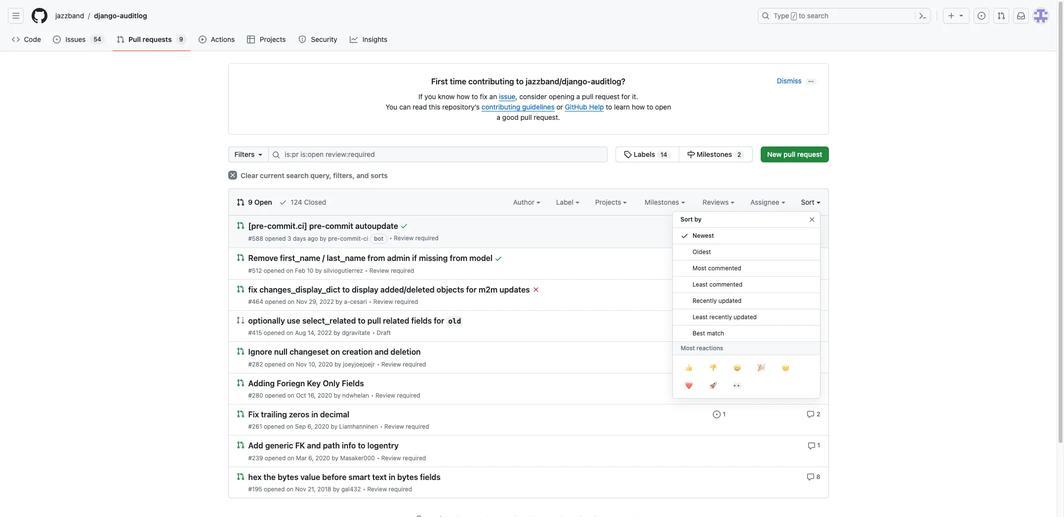 Task type: vqa. For each thing, say whether or not it's contained in the screenshot.
repo IMAGE
no



Task type: describe. For each thing, give the bounding box(es) containing it.
open
[[655, 103, 671, 111]]

dgravitate
[[342, 330, 370, 337]]

1 link for fix trailing zeros in decimal
[[713, 410, 726, 419]]

first
[[431, 77, 448, 86]]

0 vertical spatial issue opened image
[[53, 36, 61, 43]]

django-auditlog link
[[90, 8, 151, 24]]

guidelines
[[522, 103, 555, 111]]

graph image
[[350, 36, 358, 43]]

0 horizontal spatial fix
[[248, 286, 257, 294]]

required inside add generic fk and path info to logentry #239             opened on mar 6, 2020 by masaker000 • review required
[[403, 455, 426, 462]]

comment image for creation
[[807, 349, 815, 356]]

to right the help
[[606, 103, 612, 111]]

good
[[502, 113, 519, 122]]

remove
[[248, 254, 278, 263]]

issue link
[[499, 92, 515, 101]]

on inside the fix trailing zeros in decimal #261             opened on sep 6, 2020 by liamhanninen • review required
[[286, 423, 293, 431]]

a-
[[344, 298, 350, 306]]

review inside ignore null changeset on creation and deletion #282             opened on nov 10, 2020 by joeyjoejoejr • review required
[[381, 361, 401, 368]]

1 for remove first_name / last_name from admin if missing from model
[[723, 255, 726, 262]]

2 vertical spatial 1 link
[[808, 441, 820, 450]]

9 for 9
[[179, 36, 183, 43]]

required inside the adding foriegn key only fields #280             opened on oct 16, 2020 by ndwhelan • review required
[[397, 392, 420, 400]]

if
[[412, 254, 417, 263]]

1 horizontal spatial /
[[322, 254, 325, 263]]

54
[[94, 36, 101, 43]]

projects inside 'link'
[[260, 35, 286, 43]]

liamhanninen
[[339, 423, 378, 431]]

review down remove first_name / last_name from admin if missing from model link
[[369, 267, 389, 275]]

nov inside ignore null changeset on creation and deletion #282             opened on nov 10, 2020 by joeyjoejoejr • review required
[[296, 361, 307, 368]]

1 horizontal spatial for
[[466, 286, 477, 294]]

triangle down image inside "filters" 'popup button'
[[257, 151, 265, 159]]

clear current search query, filters, and sorts
[[239, 171, 388, 180]]

0 vertical spatial contributing
[[468, 77, 514, 86]]

/ for jazzband
[[88, 12, 90, 20]]

open pull request image for fix trailing zeros in decimal
[[236, 410, 244, 418]]

/ for type
[[792, 13, 796, 20]]

code image
[[12, 36, 20, 43]]

changes_display_dict
[[259, 286, 340, 294]]

days
[[293, 235, 306, 243]]

masaker000
[[340, 455, 375, 462]]

🚀 link
[[701, 377, 725, 395]]

• right bot
[[389, 235, 392, 242]]

mar
[[296, 455, 307, 462]]

to up repository's
[[472, 92, 478, 101]]

this
[[429, 103, 440, 111]]

if
[[418, 92, 423, 101]]

👀 link
[[725, 377, 749, 395]]

to inside optionally use select_related to pull related fields for old #415             opened on aug 14, 2022 by dgravitate • draft
[[358, 317, 365, 326]]

fk
[[295, 442, 305, 451]]

requests
[[143, 35, 172, 43]]

consider
[[519, 92, 547, 101]]

by inside the adding foriegn key only fields #280             opened on oct 16, 2020 by ndwhelan • review required
[[334, 392, 341, 400]]

how inside the to learn how to open a good pull request.
[[632, 103, 645, 111]]

feb
[[295, 267, 305, 275]]

opened inside add generic fk and path info to logentry #239             opened on mar 6, 2020 by masaker000 • review required
[[265, 455, 286, 462]]

to left the open
[[647, 103, 653, 111]]

0 horizontal spatial pre-
[[309, 222, 325, 231]]

0 horizontal spatial 3
[[288, 235, 291, 243]]

#195
[[248, 486, 262, 493]]

2 vertical spatial 1
[[817, 442, 820, 450]]

#239
[[248, 455, 263, 462]]

fix trailing zeros in decimal #261             opened on sep 6, 2020 by liamhanninen • review required
[[248, 411, 429, 431]]

jazzband/django-
[[526, 77, 591, 86]]

play image
[[198, 36, 206, 43]]

👍
[[685, 363, 692, 373]]

review down "fix changes_display_dict to display added/deleted objects for m2m updates" link
[[373, 298, 393, 306]]

open
[[254, 198, 272, 207]]

opened inside the adding foriegn key only fields #280             opened on oct 16, 2020 by ndwhelan • review required
[[265, 392, 286, 400]]

draft link
[[377, 330, 391, 337]]

1 / 6 checks ok image
[[532, 286, 540, 294]]

updated inside "link"
[[718, 297, 741, 305]]

filters button
[[228, 147, 269, 163]]

and for creation
[[375, 348, 389, 357]]

oldest link
[[673, 245, 820, 261]]

9 open link
[[236, 197, 272, 207]]

info
[[342, 442, 356, 451]]

open pull request image for add generic fk and path info to logentry
[[236, 442, 244, 450]]

review required link for liamhanninen
[[384, 423, 429, 431]]

review inside add generic fk and path info to logentry #239             opened on mar 6, 2020 by masaker000 • review required
[[381, 455, 401, 462]]

opened right #464 on the left of page
[[265, 298, 286, 306]]

least for least commented
[[692, 281, 708, 289]]

open pull request element for add generic fk and path info to logentry
[[236, 441, 244, 450]]

request.
[[534, 113, 560, 122]]

❤️
[[685, 381, 692, 391]]

ci
[[364, 235, 368, 243]]

command palette image
[[919, 12, 927, 20]]

ignore
[[248, 348, 272, 357]]

or
[[557, 103, 563, 111]]

by right ago
[[320, 235, 326, 243]]

deletion
[[391, 348, 421, 357]]

opened down commit.ci]
[[265, 235, 286, 243]]

draft pull request element
[[236, 316, 244, 325]]

0 vertical spatial a
[[576, 92, 580, 101]]

pull up github help link
[[582, 92, 593, 101]]

by right 10
[[315, 267, 322, 275]]

fields inside optionally use select_related to pull related fields for old #415             opened on aug 14, 2022 by dgravitate • draft
[[411, 317, 432, 326]]

• down remove first_name / last_name from admin if missing from model link
[[365, 267, 368, 275]]

Search all issues text field
[[268, 147, 608, 163]]

• inside the fix trailing zeros in decimal #261             opened on sep 6, 2020 by liamhanninen • review required
[[380, 423, 383, 431]]

check image
[[681, 232, 688, 240]]

model
[[469, 254, 493, 263]]

pull inside the to learn how to open a good pull request.
[[520, 113, 532, 122]]

dgravitate link
[[342, 330, 370, 337]]

1 bytes from the left
[[278, 473, 298, 482]]

first time contributing to jazzband/django-auditlog?
[[431, 77, 626, 86]]

newest link
[[673, 228, 820, 245]]

filters
[[234, 150, 255, 159]]

sort for sort by
[[681, 216, 693, 223]]

2 for fix trailing zeros in decimal
[[817, 411, 820, 418]]

closed
[[304, 198, 326, 207]]

• inside optionally use select_related to pull related fields for old #415             opened on aug 14, 2022 by dgravitate • draft
[[372, 330, 375, 337]]

1 vertical spatial contributing
[[482, 103, 520, 111]]

open pull request element for [pre-commit.ci] pre-commit autoupdate
[[236, 221, 244, 230]]

2022 inside optionally use select_related to pull related fields for old #415             opened on aug 14, 2022 by dgravitate • draft
[[317, 330, 332, 337]]

1 vertical spatial 3
[[816, 348, 820, 356]]

6, inside add generic fk and path info to logentry #239             opened on mar 6, 2020 by masaker000 • review required
[[308, 455, 314, 462]]

on inside optionally use select_related to pull related fields for old #415             opened on aug 14, 2022 by dgravitate • draft
[[286, 330, 293, 337]]

actions
[[211, 35, 235, 43]]

sorts
[[371, 171, 388, 180]]

you can read this repository's contributing guidelines or github help
[[386, 103, 604, 111]]

review required link for silviogutierrez
[[369, 267, 414, 275]]

comment image for 8
[[807, 474, 814, 482]]

close menu image
[[808, 216, 816, 224]]

labels 14
[[632, 150, 667, 159]]

#512             opened on feb 10 by silviogutierrez • review required
[[248, 267, 414, 275]]

2 horizontal spatial for
[[621, 92, 630, 101]]

admin
[[387, 254, 410, 263]]

open pull request image for remove first_name / last_name from admin if missing from model
[[236, 254, 244, 262]]

least recently updated
[[692, 314, 757, 321]]

most commented
[[692, 265, 741, 272]]

milestones for milestones
[[645, 198, 681, 207]]

first_name
[[280, 254, 320, 263]]

fields
[[342, 379, 364, 388]]

homepage image
[[32, 8, 47, 24]]

git pull request image
[[236, 199, 244, 207]]

on left creation at the left bottom
[[331, 348, 340, 357]]

draft pull request image
[[236, 317, 244, 325]]

milestones button
[[645, 197, 685, 207]]

open pull request element for hex the bytes value before smart text in bytes fields
[[236, 473, 244, 481]]

to up ,
[[516, 77, 524, 86]]

2 link for pull
[[807, 316, 820, 325]]

open pull request element for fix changes_display_dict to display added/deleted objects for m2m updates
[[236, 285, 244, 293]]

github
[[565, 103, 587, 111]]

check image
[[279, 199, 287, 207]]

commit-
[[340, 235, 364, 243]]

review required link for joeyjoejoejr
[[381, 361, 426, 368]]

tag image
[[624, 151, 632, 159]]

required inside ignore null changeset on creation and deletion #282             opened on nov 10, 2020 by joeyjoejoejr • review required
[[403, 361, 426, 368]]

issue element
[[616, 147, 753, 163]]

milestones for milestones 2
[[697, 150, 732, 159]]

filters,
[[333, 171, 355, 180]]

review required link for gal432
[[367, 486, 412, 493]]

14
[[660, 151, 667, 159]]

on inside the adding foriegn key only fields #280             opened on oct 16, 2020 by ndwhelan • review required
[[287, 392, 294, 400]]

fields inside 'hex the bytes value before smart text in bytes fields #195             opened on nov 21, 2018 by gal432 • review required'
[[420, 473, 441, 482]]

liamhanninen link
[[339, 423, 378, 431]]

review inside 'hex the bytes value before smart text in bytes fields #195             opened on nov 21, 2018 by gal432 • review required'
[[367, 486, 387, 493]]

• inside add generic fk and path info to logentry #239             opened on mar 6, 2020 by masaker000 • review required
[[377, 455, 380, 462]]

for inside optionally use select_related to pull related fields for old #415             opened on aug 14, 2022 by dgravitate • draft
[[434, 317, 444, 326]]

clear current search query, filters, and sorts link
[[228, 171, 388, 180]]

to right the type
[[799, 11, 805, 20]]

most reactions
[[681, 345, 723, 352]]

projects inside popup button
[[595, 198, 623, 207]]

2020 inside ignore null changeset on creation and deletion #282             opened on nov 10, 2020 by joeyjoejoejr • review required
[[318, 361, 333, 368]]

2 link for decimal
[[807, 410, 820, 419]]

assignee
[[750, 198, 781, 207]]

open pull request image for hex the bytes value before smart text in bytes fields
[[236, 473, 244, 481]]

2 link for fields
[[807, 379, 820, 387]]

to inside add generic fk and path info to logentry #239             opened on mar 6, 2020 by masaker000 • review required
[[358, 442, 365, 451]]

review down '11 / 11 checks ok' image
[[394, 235, 414, 242]]

commented for least commented
[[709, 281, 742, 289]]

updates
[[500, 286, 530, 294]]

milestone image
[[687, 151, 695, 159]]

silviogutierrez link
[[324, 267, 363, 275]]

m2m
[[479, 286, 498, 294]]

code
[[24, 35, 41, 43]]

author
[[513, 198, 536, 207]]

current
[[260, 171, 284, 180]]

opened inside ignore null changeset on creation and deletion #282             opened on nov 10, 2020 by joeyjoejoejr • review required
[[265, 361, 286, 368]]

creation
[[342, 348, 373, 357]]

if you know how to fix an issue ,           consider opening a pull request for it.
[[418, 92, 638, 101]]

old
[[448, 318, 461, 326]]

masaker000 link
[[340, 455, 375, 462]]

0 vertical spatial fix
[[480, 92, 488, 101]]

1 link for remove first_name / last_name from admin if missing from model
[[713, 254, 726, 263]]

plus image
[[948, 12, 955, 20]]

by left a-
[[336, 298, 342, 306]]

in inside 'hex the bytes value before smart text in bytes fields #195             opened on nov 21, 2018 by gal432 • review required'
[[389, 473, 395, 482]]

open pull request element for ignore null changeset on creation and deletion
[[236, 347, 244, 356]]

11 / 11 checks ok image
[[400, 222, 408, 230]]

nov inside 'hex the bytes value before smart text in bytes fields #195             opened on nov 21, 2018 by gal432 • review required'
[[295, 486, 306, 493]]

opening
[[549, 92, 575, 101]]

1 horizontal spatial git pull request image
[[997, 12, 1005, 20]]

least commented
[[692, 281, 742, 289]]

issues
[[65, 35, 86, 43]]

2 inside the milestones 2
[[737, 151, 741, 159]]



Task type: locate. For each thing, give the bounding box(es) containing it.
4 open pull request element from the top
[[236, 347, 244, 356]]

4 2 link from the top
[[807, 410, 820, 419]]

pull inside optionally use select_related to pull related fields for old #415             opened on aug 14, 2022 by dgravitate • draft
[[367, 317, 381, 326]]

👀
[[733, 381, 741, 391]]

required inside 'hex the bytes value before smart text in bytes fields #195             opened on nov 21, 2018 by gal432 • review required'
[[389, 486, 412, 493]]

comment image
[[807, 255, 814, 263], [807, 286, 815, 294], [807, 349, 815, 356], [807, 411, 815, 419], [808, 442, 816, 450]]

on down changes_display_dict
[[288, 298, 295, 306]]

Issues search field
[[268, 147, 608, 163]]

issue opened image for fix trailing zeros in decimal
[[713, 411, 721, 419]]

a inside the to learn how to open a good pull request.
[[497, 113, 500, 122]]

review required link down "admin"
[[369, 267, 414, 275]]

cesari
[[350, 298, 367, 306]]

😕
[[782, 363, 789, 373]]

2 link
[[807, 285, 820, 294], [807, 316, 820, 325], [807, 379, 820, 387], [807, 410, 820, 419]]

4
[[816, 255, 820, 262]]

0 vertical spatial commented
[[708, 265, 741, 272]]

issue opened image
[[53, 36, 61, 43], [713, 255, 721, 263], [713, 411, 721, 419]]

• review required
[[389, 235, 439, 242]]

most for most commented
[[692, 265, 706, 272]]

2 horizontal spatial and
[[375, 348, 389, 357]]

x image
[[228, 171, 237, 180]]

milestones up sort by
[[645, 198, 681, 207]]

contributing up an in the left of the page
[[468, 77, 514, 86]]

smart
[[348, 473, 370, 482]]

2 vertical spatial for
[[434, 317, 444, 326]]

1 vertical spatial projects
[[595, 198, 623, 207]]

opened inside 'hex the bytes value before smart text in bytes fields #195             opened on nov 21, 2018 by gal432 • review required'
[[264, 486, 285, 493]]

0 vertical spatial for
[[621, 92, 630, 101]]

1 horizontal spatial in
[[389, 473, 395, 482]]

0 vertical spatial triangle down image
[[957, 11, 965, 19]]

6 open pull request element from the top
[[236, 410, 244, 418]]

open pull request image left adding
[[236, 379, 244, 387]]

6, inside the fix trailing zeros in decimal #261             opened on sep 6, 2020 by liamhanninen • review required
[[308, 423, 313, 431]]

foriegn
[[277, 379, 305, 388]]

2 least from the top
[[692, 314, 708, 321]]

milestones right milestone image at the top right of page
[[697, 150, 732, 159]]

projects link
[[243, 32, 291, 47]]

search
[[807, 11, 829, 20], [286, 171, 309, 180]]

most down oldest
[[692, 265, 706, 272]]

list
[[51, 8, 752, 24]]

2 open pull request image from the top
[[236, 348, 244, 356]]

5 open pull request element from the top
[[236, 379, 244, 387]]

recently
[[709, 314, 732, 321]]

and inside add generic fk and path info to logentry #239             opened on mar 6, 2020 by masaker000 • review required
[[307, 442, 321, 451]]

1 horizontal spatial projects
[[595, 198, 623, 207]]

comment image left 8
[[807, 474, 814, 482]]

required inside the fix trailing zeros in decimal #261             opened on sep 6, 2020 by liamhanninen • review required
[[406, 423, 429, 431]]

a
[[576, 92, 580, 101], [497, 113, 500, 122]]

1 vertical spatial request
[[797, 150, 822, 159]]

9
[[179, 36, 183, 43], [248, 198, 253, 207]]

👍 link
[[677, 360, 701, 377]]

pull right new
[[784, 150, 796, 159]]

value
[[300, 473, 320, 482]]

2 2 link from the top
[[807, 316, 820, 325]]

1 horizontal spatial how
[[632, 103, 645, 111]]

to up 'dgravitate' on the bottom
[[358, 317, 365, 326]]

2020 right 10, in the bottom left of the page
[[318, 361, 333, 368]]

fix up #464 on the left of page
[[248, 286, 257, 294]]

from left model at the left
[[450, 254, 467, 263]]

1 link down the 🚀 link
[[713, 410, 726, 419]]

2020 inside the fix trailing zeros in decimal #261             opened on sep 6, 2020 by liamhanninen • review required
[[315, 423, 329, 431]]

😕 link
[[773, 360, 798, 377]]

2 bytes from the left
[[397, 473, 418, 482]]

1 vertical spatial and
[[375, 348, 389, 357]]

by inside 'hex the bytes value before smart text in bytes fields #195             opened on nov 21, 2018 by gal432 • review required'
[[333, 486, 340, 493]]

fields up 'light bulb' icon
[[420, 473, 441, 482]]

gal432 link
[[341, 486, 361, 493]]

review required link for a-cesari
[[373, 298, 418, 306]]

auditlog?
[[591, 77, 626, 86]]

• inside the adding foriegn key only fields #280             opened on oct 16, 2020 by ndwhelan • review required
[[371, 392, 374, 400]]

0 vertical spatial sort
[[801, 198, 815, 207]]

updated up "least recently updated"
[[718, 297, 741, 305]]

by inside add generic fk and path info to logentry #239             opened on mar 6, 2020 by masaker000 • review required
[[332, 455, 338, 462]]

opened down remove
[[264, 267, 285, 275]]

0 horizontal spatial triangle down image
[[257, 151, 265, 159]]

for left the it.
[[621, 92, 630, 101]]

21,
[[308, 486, 316, 493]]

open pull request element left [pre-
[[236, 221, 244, 230]]

0 vertical spatial updated
[[718, 297, 741, 305]]

1 vertical spatial 1
[[723, 411, 726, 418]]

bytes
[[278, 473, 298, 482], [397, 473, 418, 482]]

0 vertical spatial git pull request image
[[997, 12, 1005, 20]]

1 vertical spatial 1 link
[[713, 410, 726, 419]]

1 vertical spatial most
[[681, 345, 695, 352]]

in right 'text'
[[389, 473, 395, 482]]

on left aug
[[286, 330, 293, 337]]

text
[[372, 473, 387, 482]]

open pull request image left [pre-
[[236, 222, 244, 230]]

open pull request image left ignore
[[236, 348, 244, 356]]

0 horizontal spatial milestones
[[645, 198, 681, 207]]

0 horizontal spatial git pull request image
[[117, 36, 125, 43]]

0 horizontal spatial sort
[[681, 216, 693, 223]]

triangle down image left search icon
[[257, 151, 265, 159]]

0 horizontal spatial request
[[595, 92, 620, 101]]

review required link down 'text'
[[367, 486, 412, 493]]

recently
[[692, 297, 717, 305]]

by right 2018 at the left bottom of the page
[[333, 486, 340, 493]]

1 vertical spatial least
[[692, 314, 708, 321]]

0 vertical spatial request
[[595, 92, 620, 101]]

😄
[[733, 363, 741, 373]]

related
[[383, 317, 409, 326]]

nov
[[296, 298, 307, 306], [296, 361, 307, 368], [295, 486, 306, 493]]

comment image up 3 link
[[807, 317, 815, 325]]

pre-commit-ci link
[[328, 235, 368, 243]]

open pull request image for fix changes_display_dict to display added/deleted objects for m2m updates
[[236, 285, 244, 293]]

2 horizontal spatial /
[[792, 13, 796, 20]]

in inside the fix trailing zeros in decimal #261             opened on sep 6, 2020 by liamhanninen • review required
[[311, 411, 318, 420]]

required
[[415, 235, 439, 242], [391, 267, 414, 275], [395, 298, 418, 306], [403, 361, 426, 368], [397, 392, 420, 400], [406, 423, 429, 431], [403, 455, 426, 462], [389, 486, 412, 493]]

fix
[[480, 92, 488, 101], [248, 286, 257, 294]]

sort inside popup button
[[801, 198, 815, 207]]

review down 'text'
[[367, 486, 387, 493]]

0 vertical spatial 9
[[179, 36, 183, 43]]

review right ndwhelan link
[[376, 392, 395, 400]]

repository's
[[442, 103, 480, 111]]

fix left an in the left of the page
[[480, 92, 488, 101]]

review required link up logentry
[[384, 423, 429, 431]]

1 vertical spatial milestones
[[645, 198, 681, 207]]

projects right table icon
[[260, 35, 286, 43]]

key
[[307, 379, 321, 388]]

commented for most commented
[[708, 265, 741, 272]]

review required link down '11 / 11 checks ok' image
[[394, 235, 439, 242]]

3 open pull request element from the top
[[236, 285, 244, 293]]

0 horizontal spatial for
[[434, 317, 444, 326]]

open pull request element
[[236, 221, 244, 230], [236, 254, 244, 262], [236, 285, 244, 293], [236, 347, 244, 356], [236, 379, 244, 387], [236, 410, 244, 418], [236, 441, 244, 450], [236, 473, 244, 481]]

0 vertical spatial fields
[[411, 317, 432, 326]]

newest
[[692, 232, 714, 240]]

on left "sep"
[[286, 423, 293, 431]]

1 vertical spatial triangle down image
[[257, 151, 265, 159]]

1 vertical spatial commented
[[709, 281, 742, 289]]

0 vertical spatial 1 link
[[713, 254, 726, 263]]

bytes right the
[[278, 473, 298, 482]]

path
[[323, 442, 340, 451]]

• up logentry
[[380, 423, 383, 431]]

1 vertical spatial updated
[[733, 314, 757, 321]]

sort by menu
[[672, 207, 820, 407]]

0 vertical spatial and
[[356, 171, 369, 180]]

open pull request image
[[236, 222, 244, 230], [236, 348, 244, 356], [236, 410, 244, 418], [236, 442, 244, 450]]

review required link for masaker000
[[381, 455, 426, 462]]

1 vertical spatial nov
[[296, 361, 307, 368]]

0 vertical spatial 1
[[723, 255, 726, 262]]

1 vertical spatial 9
[[248, 198, 253, 207]]

generic
[[265, 442, 293, 451]]

...
[[808, 76, 814, 84]]

• inside ignore null changeset on creation and deletion #282             opened on nov 10, 2020 by joeyjoejoejr • review required
[[377, 361, 380, 368]]

2020 down add generic fk and path info to logentry link
[[315, 455, 330, 462]]

commented up recently updated
[[709, 281, 742, 289]]

pre- down commit
[[328, 235, 340, 243]]

2 vertical spatial nov
[[295, 486, 306, 493]]

request up the help
[[595, 92, 620, 101]]

1 vertical spatial 2022
[[317, 330, 332, 337]]

decimal
[[320, 411, 349, 420]]

add generic fk and path info to logentry link
[[248, 442, 399, 451]]

6,
[[308, 423, 313, 431], [308, 455, 314, 462]]

0 horizontal spatial from
[[368, 254, 385, 263]]

1 horizontal spatial bytes
[[397, 473, 418, 482]]

comment image for decimal
[[807, 411, 815, 419]]

from down bot
[[368, 254, 385, 263]]

comment image inside 4 link
[[807, 255, 814, 263]]

pull up draft link
[[367, 317, 381, 326]]

security link
[[294, 32, 342, 47]]

/ inside jazzband / django-auditlog
[[88, 12, 90, 20]]

#261
[[248, 423, 262, 431]]

open pull request image
[[236, 254, 244, 262], [236, 285, 244, 293], [236, 379, 244, 387], [236, 473, 244, 481]]

a-cesari link
[[344, 298, 367, 306]]

nov left 10, in the bottom left of the page
[[296, 361, 307, 368]]

1 horizontal spatial search
[[807, 11, 829, 20]]

1 from from the left
[[368, 254, 385, 263]]

None search field
[[228, 147, 753, 163]]

zeros
[[289, 411, 309, 420]]

1 up 8
[[817, 442, 820, 450]]

light bulb image
[[415, 516, 423, 518]]

3 2 link from the top
[[807, 379, 820, 387]]

4 link
[[807, 254, 820, 263]]

0 horizontal spatial bytes
[[278, 473, 298, 482]]

• right joeyjoejoejr link
[[377, 361, 380, 368]]

by inside ignore null changeset on creation and deletion #282             opened on nov 10, 2020 by joeyjoejoejr • review required
[[335, 361, 341, 368]]

review required link for pre-commit-ci
[[394, 235, 439, 242]]

open pull request image for ignore null changeset on creation and deletion
[[236, 348, 244, 356]]

milestones inside milestones popup button
[[645, 198, 681, 207]]

1 vertical spatial sort
[[681, 216, 693, 223]]

2 vertical spatial and
[[307, 442, 321, 451]]

1 vertical spatial comment image
[[807, 474, 814, 482]]

1
[[723, 255, 726, 262], [723, 411, 726, 418], [817, 442, 820, 450]]

9 for 9 open
[[248, 198, 253, 207]]

type / to search
[[774, 11, 829, 20]]

query,
[[310, 171, 331, 180]]

2022 right 29,
[[319, 298, 334, 306]]

for left old on the left bottom
[[434, 317, 444, 326]]

can
[[399, 103, 411, 111]]

/ inside the type / to search
[[792, 13, 796, 20]]

label button
[[556, 197, 579, 207]]

only
[[323, 379, 340, 388]]

1 horizontal spatial a
[[576, 92, 580, 101]]

git pull request image
[[997, 12, 1005, 20], [117, 36, 125, 43]]

by up newest
[[695, 216, 702, 223]]

2 for optionally use select_related to pull related fields for
[[817, 317, 820, 325]]

0 vertical spatial in
[[311, 411, 318, 420]]

review inside the adding foriegn key only fields #280             opened on oct 16, 2020 by ndwhelan • review required
[[376, 392, 395, 400]]

an
[[489, 92, 497, 101]]

2020 inside the adding foriegn key only fields #280             opened on oct 16, 2020 by ndwhelan • review required
[[318, 392, 332, 400]]

0 vertical spatial milestones
[[697, 150, 732, 159]]

comment image
[[807, 317, 815, 325], [807, 474, 814, 482]]

opened down the 'null'
[[265, 361, 286, 368]]

match
[[707, 330, 724, 337]]

1 horizontal spatial request
[[797, 150, 822, 159]]

0 vertical spatial 2022
[[319, 298, 334, 306]]

by inside optionally use select_related to pull related fields for old #415             opened on aug 14, 2022 by dgravitate • draft
[[334, 330, 340, 337]]

2020 inside add generic fk and path info to logentry #239             opened on mar 6, 2020 by masaker000 • review required
[[315, 455, 330, 462]]

django-
[[94, 11, 120, 20]]

on left mar on the left of page
[[287, 455, 294, 462]]

open pull request element for adding foriegn key only fields
[[236, 379, 244, 387]]

none search field containing filters
[[228, 147, 753, 163]]

0 horizontal spatial search
[[286, 171, 309, 180]]

security
[[311, 35, 337, 43]]

open pull request element for fix trailing zeros in decimal
[[236, 410, 244, 418]]

1 open pull request element from the top
[[236, 221, 244, 230]]

and for filters,
[[356, 171, 369, 180]]

1 horizontal spatial 3
[[816, 348, 820, 356]]

last_name
[[327, 254, 366, 263]]

issue opened image left issues
[[53, 36, 61, 43]]

ago
[[308, 235, 318, 243]]

6, right "sep"
[[308, 423, 313, 431]]

the
[[264, 473, 276, 482]]

a down you can read this repository's contributing guidelines or github help
[[497, 113, 500, 122]]

sort inside menu
[[681, 216, 693, 223]]

0 vertical spatial projects
[[260, 35, 286, 43]]

[pre-commit.ci] pre-commit autoupdate
[[248, 222, 398, 231]]

1 horizontal spatial sort
[[801, 198, 815, 207]]

pre- up ago
[[309, 222, 325, 231]]

• right cesari
[[369, 298, 372, 306]]

least for least recently updated
[[692, 314, 708, 321]]

search image
[[272, 151, 280, 159]]

0 vertical spatial search
[[807, 11, 829, 20]]

nov left 29,
[[296, 298, 307, 306]]

0 horizontal spatial how
[[457, 92, 470, 101]]

0 vertical spatial pre-
[[309, 222, 325, 231]]

2022 down select_related
[[317, 330, 332, 337]]

1 horizontal spatial pre-
[[328, 235, 340, 243]]

help
[[589, 103, 604, 111]]

opened
[[265, 235, 286, 243], [264, 267, 285, 275], [265, 298, 286, 306], [264, 330, 285, 337], [265, 361, 286, 368], [265, 392, 286, 400], [264, 423, 285, 431], [265, 455, 286, 462], [264, 486, 285, 493]]

#282
[[248, 361, 263, 368]]

and inside ignore null changeset on creation and deletion #282             opened on nov 10, 2020 by joeyjoejoejr • review required
[[375, 348, 389, 357]]

fix trailing zeros in decimal link
[[248, 411, 349, 420]]

1 vertical spatial pre-
[[328, 235, 340, 243]]

2 for fix changes_display_dict to display added/deleted objects for m2m updates
[[817, 286, 820, 293]]

clear
[[241, 171, 258, 180]]

124 closed
[[289, 198, 326, 207]]

joeyjoejoejr link
[[343, 361, 375, 368]]

sort for sort
[[801, 198, 815, 207]]

opened down trailing
[[264, 423, 285, 431]]

3 open pull request image from the top
[[236, 410, 244, 418]]

commented up 'least commented'
[[708, 265, 741, 272]]

jazzband link
[[51, 8, 88, 24]]

open pull request image for [pre-commit.ci] pre-commit autoupdate
[[236, 222, 244, 230]]

by down decimal
[[331, 423, 338, 431]]

2 open pull request image from the top
[[236, 285, 244, 293]]

open pull request element for remove first_name / last_name from admin if missing from model
[[236, 254, 244, 262]]

1 open pull request image from the top
[[236, 222, 244, 230]]

in
[[311, 411, 318, 420], [389, 473, 395, 482]]

0 horizontal spatial and
[[307, 442, 321, 451]]

1 vertical spatial search
[[286, 171, 309, 180]]

• inside 'hex the bytes value before smart text in bytes fields #195             opened on nov 21, 2018 by gal432 • review required'
[[363, 486, 366, 493]]

9 left play image
[[179, 36, 183, 43]]

on left feb
[[286, 267, 293, 275]]

🎉 link
[[749, 360, 773, 377]]

how down the it.
[[632, 103, 645, 111]]

and right fk
[[307, 442, 321, 451]]

2 open pull request element from the top
[[236, 254, 244, 262]]

0 vertical spatial 3
[[288, 235, 291, 243]]

opened inside optionally use select_related to pull related fields for old #415             opened on aug 14, 2022 by dgravitate • draft
[[264, 330, 285, 337]]

git pull request image left pull
[[117, 36, 125, 43]]

/ right the type
[[792, 13, 796, 20]]

2020
[[318, 361, 333, 368], [318, 392, 332, 400], [315, 423, 329, 431], [315, 455, 330, 462]]

1 least from the top
[[692, 281, 708, 289]]

open pull request element left hex
[[236, 473, 244, 481]]

1 link up 8 link
[[808, 441, 820, 450]]

1 vertical spatial fields
[[420, 473, 441, 482]]

1 for fix trailing zeros in decimal
[[723, 411, 726, 418]]

1 horizontal spatial triangle down image
[[957, 11, 965, 19]]

oct
[[296, 392, 306, 400]]

1 down the 🚀 link
[[723, 411, 726, 418]]

in right zeros
[[311, 411, 318, 420]]

remove first_name / last_name from admin if missing from model
[[248, 254, 493, 263]]

1 vertical spatial git pull request image
[[117, 36, 125, 43]]

open pull request element left fix
[[236, 410, 244, 418]]

code link
[[8, 32, 45, 47]]

0 vertical spatial how
[[457, 92, 470, 101]]

by down 'path' on the left bottom of page
[[332, 455, 338, 462]]

to up masaker000 link
[[358, 442, 365, 451]]

null
[[274, 348, 288, 357]]

0 horizontal spatial /
[[88, 12, 90, 20]]

insights link
[[346, 32, 392, 47]]

0 vertical spatial most
[[692, 265, 706, 272]]

1 vertical spatial how
[[632, 103, 645, 111]]

0 vertical spatial 6,
[[308, 423, 313, 431]]

8
[[816, 474, 820, 481]]

projects
[[260, 35, 286, 43], [595, 198, 623, 207]]

2 vertical spatial issue opened image
[[713, 411, 721, 419]]

dismiss
[[777, 77, 802, 85]]

0 horizontal spatial a
[[497, 113, 500, 122]]

updated down recently updated "link"
[[733, 314, 757, 321]]

review required link for ndwhelan
[[376, 392, 420, 400]]

label
[[556, 198, 575, 207]]

review required link down "fix changes_display_dict to display added/deleted objects for m2m updates" link
[[373, 298, 418, 306]]

milestones inside issue element
[[697, 150, 732, 159]]

open pull request element left remove
[[236, 254, 244, 262]]

❤️ link
[[677, 377, 701, 395]]

1 horizontal spatial 9
[[248, 198, 253, 207]]

1 open pull request image from the top
[[236, 254, 244, 262]]

comment image for path
[[808, 442, 816, 450]]

14,
[[308, 330, 316, 337]]

request right new
[[797, 150, 822, 159]]

issue opened image
[[978, 12, 986, 20]]

10,
[[309, 361, 317, 368]]

0 vertical spatial nov
[[296, 298, 307, 306]]

how up repository's
[[457, 92, 470, 101]]

1 vertical spatial for
[[466, 286, 477, 294]]

list containing jazzband
[[51, 8, 752, 24]]

👎
[[709, 363, 717, 373]]

2 from from the left
[[450, 254, 467, 263]]

comment image inside 1 link
[[808, 442, 816, 450]]

1 vertical spatial a
[[497, 113, 500, 122]]

1 vertical spatial 6,
[[308, 455, 314, 462]]

8 / 8 checks ok image
[[494, 255, 502, 263]]

• right ndwhelan link
[[371, 392, 374, 400]]

recently updated link
[[673, 293, 820, 310]]

1 horizontal spatial from
[[450, 254, 467, 263]]

review inside the fix trailing zeros in decimal #261             opened on sep 6, 2020 by liamhanninen • review required
[[384, 423, 404, 431]]

shield image
[[298, 36, 306, 43]]

4 open pull request image from the top
[[236, 442, 244, 450]]

by inside menu
[[695, 216, 702, 223]]

projects button
[[595, 197, 627, 207]]

0 horizontal spatial 9
[[179, 36, 183, 43]]

on inside add generic fk and path info to logentry #239             opened on mar 6, 2020 by masaker000 • review required
[[287, 455, 294, 462]]

contributing
[[468, 77, 514, 86], [482, 103, 520, 111]]

notifications image
[[1017, 12, 1025, 20]]

table image
[[247, 36, 255, 43]]

9 open
[[246, 198, 272, 207]]

8 open pull request element from the top
[[236, 473, 244, 481]]

issue opened image for remove first_name / last_name from admin if missing from model
[[713, 255, 721, 263]]

1 2 link from the top
[[807, 285, 820, 294]]

1 horizontal spatial and
[[356, 171, 369, 180]]

4 open pull request image from the top
[[236, 473, 244, 481]]

0 horizontal spatial projects
[[260, 35, 286, 43]]

to up a-
[[342, 286, 350, 294]]

1 vertical spatial fix
[[248, 286, 257, 294]]

trailing
[[261, 411, 287, 420]]

on left 21,
[[287, 486, 293, 493]]

and down the draft
[[375, 348, 389, 357]]

triangle down image
[[957, 11, 965, 19], [257, 151, 265, 159]]

7 open pull request element from the top
[[236, 441, 244, 450]]

triangle down image right plus icon
[[957, 11, 965, 19]]

comment image inside 8 link
[[807, 474, 814, 482]]

open pull request element left ignore
[[236, 347, 244, 356]]

1 link up 'most commented'
[[713, 254, 726, 263]]

by inside the fix trailing zeros in decimal #261             opened on sep 6, 2020 by liamhanninen • review required
[[331, 423, 338, 431]]

jazzband / django-auditlog
[[55, 11, 147, 20]]

2020 down decimal
[[315, 423, 329, 431]]

review up logentry
[[384, 423, 404, 431]]

comment image inside 3 link
[[807, 349, 815, 356]]

open pull request image for adding foriegn key only fields
[[236, 379, 244, 387]]

3
[[288, 235, 291, 243], [816, 348, 820, 356]]

opened inside the fix trailing zeros in decimal #261             opened on sep 6, 2020 by liamhanninen • review required
[[264, 423, 285, 431]]

1 horizontal spatial milestones
[[697, 150, 732, 159]]

most for most reactions
[[681, 345, 695, 352]]

open pull request image up 'draft pull request' "element"
[[236, 285, 244, 293]]

comment image for 2
[[807, 317, 815, 325]]

3 open pull request image from the top
[[236, 379, 244, 387]]

9 right git pull request icon at the top left of the page
[[248, 198, 253, 207]]

on down the 'null'
[[287, 361, 294, 368]]

1 vertical spatial issue opened image
[[713, 255, 721, 263]]

by down ignore null changeset on creation and deletion link
[[335, 361, 341, 368]]

10
[[307, 267, 314, 275]]

1 vertical spatial in
[[389, 473, 395, 482]]

on inside 'hex the bytes value before smart text in bytes fields #195             opened on nov 21, 2018 by gal432 • review required'
[[287, 486, 293, 493]]



